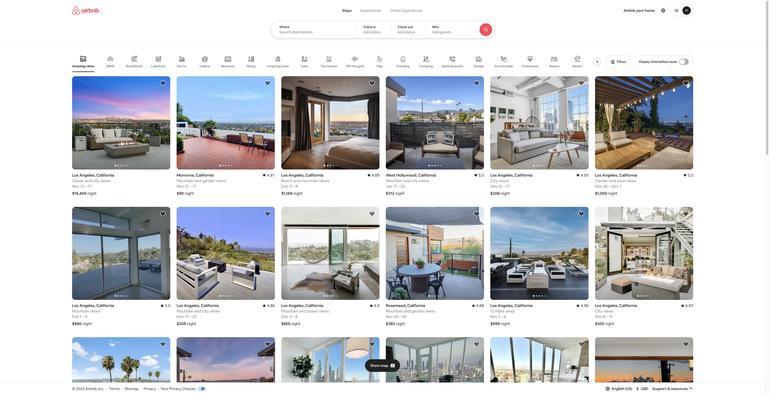 Task type: vqa. For each thing, say whether or not it's contained in the screenshot.
Terms of Use link
no



Task type: locate. For each thing, give the bounding box(es) containing it.
california inside los angeles, california 12 miles away nov 1 – 6 $999 night
[[515, 304, 533, 309]]

add to wishlist: los angeles, california image for garden and pool views
[[683, 80, 689, 87]]

night down 11
[[605, 322, 615, 327]]

los up beach
[[281, 173, 288, 178]]

2 horizontal spatial 5.0
[[688, 173, 694, 178]]

1 · from the left
[[106, 387, 107, 392]]

show map
[[371, 364, 389, 369]]

los right 4.96
[[595, 304, 602, 309]]

add
[[363, 30, 371, 34], [398, 30, 405, 34], [432, 30, 439, 34]]

1 horizontal spatial 4.93 out of 5 average rating image
[[681, 304, 694, 309]]

1 horizontal spatial 4.93
[[686, 304, 694, 309]]

views
[[86, 64, 94, 68], [100, 178, 110, 183], [216, 178, 226, 183], [419, 178, 429, 183], [499, 178, 509, 183], [319, 178, 329, 183], [626, 178, 637, 183], [90, 309, 100, 314], [210, 309, 220, 314], [425, 309, 435, 314], [319, 309, 329, 314], [603, 309, 614, 314]]

nov up '$205'
[[595, 315, 602, 320]]

0 horizontal spatial dates
[[371, 30, 381, 34]]

taxes
[[669, 60, 677, 64]]

dec for 4.89
[[281, 184, 289, 189]]

angeles, up 11
[[602, 304, 619, 309]]

night right $15,400
[[87, 191, 97, 196]]

and inside 'los angeles, california beach and mountain views dec 3 – 8 $1,169 night'
[[293, 178, 300, 183]]

1 vertical spatial 3
[[290, 315, 292, 320]]

stays
[[342, 8, 352, 13]]

add to wishlist: los angeles, california image for mountain and city views
[[264, 211, 271, 217]]

california for los angeles, california beach and mountain views dec 3 – 8 $1,169 night
[[305, 173, 323, 178]]

and
[[85, 178, 92, 183], [194, 178, 201, 183], [404, 178, 411, 183], [293, 178, 300, 183], [610, 178, 617, 183], [194, 309, 201, 314], [404, 309, 411, 314], [299, 309, 306, 314]]

22 inside west hollywood, california mountain and city views jan 17 – 22 $312 night
[[401, 184, 405, 189]]

1 vertical spatial add to wishlist: west hollywood, california image
[[160, 342, 166, 348]]

– inside los angeles, california mountain and city views nov 17 – 22 $209 night
[[189, 315, 191, 320]]

1 experiences from the left
[[361, 8, 381, 13]]

dec inside 'los angeles, california beach and mountain views dec 3 – 8 $1,169 night'
[[281, 184, 289, 189]]

3 for $855
[[290, 315, 292, 320]]

1 horizontal spatial add to wishlist: west hollywood, california image
[[474, 80, 480, 87]]

angeles, for los angeles, california mountain views feb 1 – 6 $880 night
[[79, 304, 95, 309]]

los up the $208
[[491, 173, 497, 178]]

resources
[[671, 387, 688, 392]]

1 horizontal spatial garden
[[411, 309, 424, 314]]

parks
[[455, 64, 463, 68]]

add down experiences button
[[363, 30, 371, 34]]

2 6 from the left
[[504, 315, 506, 320]]

add down who on the top right of the page
[[432, 30, 439, 34]]

2 experiences from the left
[[402, 8, 423, 13]]

off-the-grid
[[346, 64, 364, 68]]

views inside "los angeles, california garden and pool views nov 26 – dec 1 $1,000 night"
[[626, 178, 637, 183]]

check left in
[[363, 25, 373, 29]]

8 inside the los angeles, california mountain and ocean views dec 3 – 8 $855 night
[[295, 315, 298, 320]]

usd
[[641, 387, 649, 392]]

los up ocean
[[72, 173, 78, 178]]

choices
[[182, 387, 196, 392]]

angeles, inside los angeles, california 12 miles away nov 1 – 6 $999 night
[[498, 304, 514, 309]]

terms link
[[109, 387, 120, 392]]

city for los angeles, california mountain and city views nov 17 – 22 $209 night
[[202, 309, 209, 314]]

california inside rosemead, california mountain and garden views nov 25 – 30 $383 night
[[407, 304, 425, 309]]

city for west hollywood, california mountain and city views jan 17 – 22 $312 night
[[411, 178, 418, 183]]

1 5.0 out of 5 average rating image from the left
[[474, 173, 484, 178]]

privacy left the your
[[144, 387, 156, 392]]

0 horizontal spatial 4.93
[[581, 173, 589, 178]]

add to wishlist: los angeles, california image for 4.9
[[369, 211, 375, 217]]

and for los angeles, california mountain and ocean views dec 3 – 8 $855 night
[[299, 309, 306, 314]]

garden inside rosemead, california mountain and garden views nov 25 – 30 $383 night
[[411, 309, 424, 314]]

feb
[[72, 315, 79, 320]]

mountain up the $209
[[177, 309, 194, 314]]

0 vertical spatial 4.93
[[581, 173, 589, 178]]

mountain up 25
[[386, 309, 403, 314]]

1 horizontal spatial check
[[398, 25, 407, 29]]

los
[[72, 173, 78, 178], [491, 173, 497, 178], [281, 173, 288, 178], [595, 173, 602, 178], [72, 304, 78, 309], [177, 304, 183, 309], [491, 304, 497, 309], [281, 304, 288, 309], [595, 304, 602, 309]]

views inside los angeles, california city views nov 12 – 17 $208 night
[[499, 178, 509, 183]]

2 horizontal spatial 6
[[603, 315, 606, 320]]

2 add from the left
[[398, 30, 405, 34]]

monrovia, california mountain and garden views nov 12 – 17 $80 night
[[177, 173, 226, 196]]

terms
[[109, 387, 120, 392]]

night right the $209
[[187, 322, 196, 327]]

and inside los angeles, california mountain and city views nov 17 – 22 $209 night
[[194, 309, 201, 314]]

6 left 11
[[603, 315, 606, 320]]

2 3 from the top
[[290, 315, 292, 320]]

airbnb,
[[85, 387, 98, 392]]

los inside 'los angeles, california beach and mountain views dec 3 – 8 $1,169 night'
[[281, 173, 288, 178]]

dates down out
[[406, 30, 415, 34]]

4.93 out of 5 average rating image
[[577, 173, 589, 178], [681, 304, 694, 309]]

angeles, inside 'los angeles, california beach and mountain views dec 3 – 8 $1,169 night'
[[289, 173, 305, 178]]

and for los angeles, california garden and pool views nov 26 – dec 1 $1,000 night
[[610, 178, 617, 183]]

night right $312
[[395, 191, 405, 196]]

1 inside los angeles, california 12 miles away nov 1 – 6 $999 night
[[499, 315, 500, 320]]

0 horizontal spatial 6
[[85, 315, 87, 320]]

night inside "los angeles, california mountain views feb 1 – 6 $880 night"
[[82, 322, 92, 327]]

night right $855
[[291, 322, 301, 327]]

0 horizontal spatial garden
[[202, 178, 215, 183]]

3 for $1,169
[[290, 184, 292, 189]]

los inside los angeles, california city views nov 12 – 17 $208 night
[[491, 173, 497, 178]]

None search field
[[271, 0, 509, 38]]

1 dates from the left
[[371, 30, 381, 34]]

los inside los angeles, california city views nov 6 – 11 $205 night
[[595, 304, 602, 309]]

views inside 'los angeles, california beach and mountain views dec 3 – 8 $1,169 night'
[[319, 178, 329, 183]]

1 horizontal spatial 1
[[499, 315, 500, 320]]

0 horizontal spatial experiences
[[361, 8, 381, 13]]

– inside "monrovia, california mountain and garden views nov 12 – 17 $80 night"
[[189, 184, 191, 189]]

5.0 for los angeles, california garden and pool views nov 26 – dec 1 $1,000 night
[[688, 173, 694, 178]]

california for los angeles, california mountain and city views nov 17 – 22 $209 night
[[201, 304, 219, 309]]

and inside los angeles, california ocean and city views nov 12 – 17 $15,400 night
[[85, 178, 92, 183]]

Where field
[[280, 30, 348, 34]]

night down 30
[[396, 322, 405, 327]]

12 left the miles
[[491, 309, 494, 314]]

1 add from the left
[[363, 30, 371, 34]]

angeles, for los angeles, california city views nov 6 – 11 $205 night
[[602, 304, 619, 309]]

add to wishlist: los angeles, california image for 4.96
[[578, 211, 585, 217]]

1 vertical spatial city
[[595, 309, 603, 314]]

and inside "monrovia, california mountain and garden views nov 12 – 17 $80 night"
[[194, 178, 201, 183]]

0 vertical spatial 3
[[290, 184, 292, 189]]

$855
[[281, 322, 290, 327]]

and inside rosemead, california mountain and garden views nov 25 – 30 $383 night
[[404, 309, 411, 314]]

ocean
[[72, 178, 84, 183]]

angeles, for los angeles, california ocean and city views nov 12 – 17 $15,400 night
[[79, 173, 95, 178]]

1 horizontal spatial 6
[[504, 315, 506, 320]]

sitemap link
[[125, 387, 139, 392]]

experiences inside online experiences link
[[402, 8, 423, 13]]

los for los angeles, california ocean and city views nov 12 – 17 $15,400 night
[[72, 173, 78, 178]]

california for los angeles, california mountain and ocean views dec 3 – 8 $855 night
[[305, 304, 323, 309]]

17 for los angeles, california city views nov 12 – 17 $208 night
[[506, 184, 510, 189]]

5.0
[[479, 173, 484, 178], [688, 173, 694, 178], [165, 304, 170, 309]]

los inside the los angeles, california mountain and ocean views dec 3 – 8 $855 night
[[281, 304, 288, 309]]

1 vertical spatial 4.93 out of 5 average rating image
[[681, 304, 694, 309]]

night right $1,169
[[293, 191, 303, 196]]

and inside "los angeles, california garden and pool views nov 26 – dec 1 $1,000 night"
[[610, 178, 617, 183]]

mountain inside rosemead, california mountain and garden views nov 25 – 30 $383 night
[[386, 309, 403, 314]]

los angeles, california 12 miles away nov 1 – 6 $999 night
[[491, 304, 533, 327]]

5.0 out of 5 average rating image for west hollywood, california mountain and city views jan 17 – 22 $312 night
[[474, 173, 484, 178]]

california inside los angeles, california city views nov 6 – 11 $205 night
[[619, 304, 637, 309]]

add down the online experiences
[[398, 30, 405, 34]]

4.96
[[581, 304, 589, 309]]

4.93 out of 5 average rating image for los angeles, california city views nov 12 – 17 $208 night
[[577, 173, 589, 178]]

home
[[645, 8, 655, 13]]

night right $80
[[185, 191, 194, 196]]

2 dates from the left
[[406, 30, 415, 34]]

– inside los angeles, california 12 miles away nov 1 – 6 $999 night
[[501, 315, 503, 320]]

angeles, up ocean
[[79, 173, 95, 178]]

12 down monrovia, in the top of the page
[[185, 184, 189, 189]]

8
[[295, 184, 298, 189], [295, 315, 298, 320]]

los up the miles
[[491, 304, 497, 309]]

1 vertical spatial 4.93
[[686, 304, 694, 309]]

night
[[87, 191, 97, 196], [185, 191, 194, 196], [395, 191, 405, 196], [501, 191, 510, 196], [293, 191, 303, 196], [608, 191, 618, 196], [82, 322, 92, 327], [187, 322, 196, 327], [396, 322, 405, 327], [501, 322, 510, 327], [291, 322, 301, 327], [605, 322, 615, 327]]

add to wishlist: vernon, california image
[[578, 342, 585, 348]]

nov inside rosemead, california mountain and garden views nov 25 – 30 $383 night
[[386, 315, 393, 320]]

nov
[[72, 184, 79, 189], [177, 184, 184, 189], [491, 184, 498, 189], [595, 184, 602, 189], [177, 315, 184, 320], [386, 315, 393, 320], [491, 315, 498, 320], [595, 315, 602, 320]]

2 5.0 out of 5 average rating image from the left
[[684, 173, 694, 178]]

add to wishlist: monrovia, california image
[[264, 80, 271, 87]]

mountain down west
[[386, 178, 403, 183]]

add to wishlist: view park-windsor hills, california image
[[474, 342, 480, 348]]

mountain inside west hollywood, california mountain and city views jan 17 – 22 $312 night
[[386, 178, 403, 183]]

night inside los angeles, california ocean and city views nov 12 – 17 $15,400 night
[[87, 191, 97, 196]]

1 down pool
[[620, 184, 621, 189]]

0 vertical spatial 4.93 out of 5 average rating image
[[577, 173, 589, 178]]

views inside the los angeles, california mountain and ocean views dec 3 – 8 $855 night
[[319, 309, 329, 314]]

online experiences link
[[386, 5, 427, 16]]

2 check from the left
[[398, 25, 407, 29]]

2 horizontal spatial city
[[411, 178, 418, 183]]

night right the $208
[[501, 191, 510, 196]]

los inside los angeles, california 12 miles away nov 1 – 6 $999 night
[[491, 304, 497, 309]]

2 8 from the top
[[295, 315, 298, 320]]

english (us) button
[[606, 387, 633, 392]]

nov up $80
[[177, 184, 184, 189]]

mountain for west hollywood, california mountain and city views jan 17 – 22 $312 night
[[386, 178, 403, 183]]

and for los angeles, california beach and mountain views dec 3 – 8 $1,169 night
[[293, 178, 300, 183]]

12 up the $208
[[499, 184, 502, 189]]

1 horizontal spatial city
[[202, 309, 209, 314]]

dates
[[371, 30, 381, 34], [406, 30, 415, 34]]

group
[[72, 52, 608, 72], [72, 76, 170, 170], [177, 76, 275, 170], [281, 76, 380, 170], [386, 76, 484, 170], [491, 76, 589, 170], [595, 76, 694, 170], [72, 207, 170, 301], [177, 207, 275, 301], [281, 207, 380, 301], [386, 207, 484, 301], [491, 207, 589, 301], [595, 207, 694, 301], [72, 338, 170, 396], [177, 338, 275, 396], [281, 338, 380, 396], [386, 338, 484, 396], [491, 338, 589, 396], [595, 338, 694, 396]]

1 horizontal spatial dates
[[406, 30, 415, 34]]

1 horizontal spatial 5.0 out of 5 average rating image
[[684, 173, 694, 178]]

airbnb your home
[[624, 8, 655, 13]]

night right $999
[[501, 322, 510, 327]]

0 vertical spatial 22
[[401, 184, 405, 189]]

privacy
[[144, 387, 156, 392], [169, 387, 181, 392]]

mountain up $855
[[281, 309, 298, 314]]

add inside the check in add dates
[[363, 30, 371, 34]]

1 horizontal spatial experiences
[[402, 8, 423, 13]]

angeles, inside los angeles, california mountain and city views nov 17 – 22 $209 night
[[184, 304, 200, 309]]

hollywood,
[[396, 173, 417, 178]]

add to wishlist: los angeles, california image
[[160, 80, 166, 87], [578, 80, 585, 87], [683, 80, 689, 87], [264, 211, 271, 217]]

mountain inside "los angeles, california mountain views feb 1 – 6 $880 night"
[[72, 309, 89, 314]]

los angeles, california mountain and ocean views dec 3 – 8 $855 night
[[281, 304, 329, 327]]

california inside west hollywood, california mountain and city views jan 17 – 22 $312 night
[[418, 173, 436, 178]]

angeles,
[[79, 173, 95, 178], [498, 173, 514, 178], [289, 173, 305, 178], [602, 173, 619, 178], [79, 304, 95, 309], [184, 304, 200, 309], [498, 304, 514, 309], [289, 304, 305, 309], [602, 304, 619, 309]]

los for los angeles, california city views nov 12 – 17 $208 night
[[491, 173, 497, 178]]

los angeles, california city views nov 12 – 17 $208 night
[[491, 173, 533, 196]]

0 horizontal spatial city
[[93, 178, 99, 183]]

add to wishlist: vernon, california image
[[369, 342, 375, 348]]

nov up $999
[[491, 315, 498, 320]]

check left out
[[398, 25, 407, 29]]

dec inside the los angeles, california mountain and ocean views dec 3 – 8 $855 night
[[281, 315, 289, 320]]

1 vertical spatial garden
[[411, 309, 424, 314]]

1 3 from the top
[[290, 184, 292, 189]]

check inside the check in add dates
[[363, 25, 373, 29]]

nov down garden at right
[[595, 184, 602, 189]]

22 for nov 17 – 22
[[192, 315, 197, 320]]

1 vertical spatial 22
[[192, 315, 197, 320]]

california inside "los angeles, california mountain views feb 1 – 6 $880 night"
[[96, 304, 114, 309]]

3 · from the left
[[141, 387, 142, 392]]

0 horizontal spatial 5.0 out of 5 average rating image
[[474, 173, 484, 178]]

city up the $208
[[491, 178, 498, 183]]

0 horizontal spatial amazing
[[72, 64, 85, 68]]

sitemap
[[125, 387, 139, 392]]

angeles, inside los angeles, california city views nov 6 – 11 $205 night
[[602, 304, 619, 309]]

amazing views
[[72, 64, 94, 68]]

17 for los angeles, california mountain and city views nov 17 – 22 $209 night
[[185, 315, 189, 320]]

angeles, inside "los angeles, california mountain views feb 1 – 6 $880 night"
[[79, 304, 95, 309]]

1 check from the left
[[363, 25, 373, 29]]

2 privacy from the left
[[169, 387, 181, 392]]

california for los angeles, california 12 miles away nov 1 – 6 $999 night
[[515, 304, 533, 309]]

mountain for los angeles, california mountain and city views nov 17 – 22 $209 night
[[177, 309, 194, 314]]

1 right 'feb'
[[80, 315, 81, 320]]

1 horizontal spatial 22
[[401, 184, 405, 189]]

los up garden at right
[[595, 173, 602, 178]]

design
[[474, 64, 484, 68]]

national parks
[[442, 64, 463, 68]]

8 inside 'los angeles, california beach and mountain views dec 3 – 8 $1,169 night'
[[295, 184, 298, 189]]

california inside los angeles, california city views nov 12 – 17 $208 night
[[515, 173, 533, 178]]

nov up the $208
[[491, 184, 498, 189]]

0 horizontal spatial add
[[363, 30, 371, 34]]

2 horizontal spatial 1
[[620, 184, 621, 189]]

12 inside los angeles, california city views nov 12 – 17 $208 night
[[499, 184, 502, 189]]

nov up the $209
[[177, 315, 184, 320]]

add for check in add dates
[[363, 30, 371, 34]]

west
[[386, 173, 396, 178]]

terms · sitemap · privacy ·
[[109, 387, 159, 392]]

0 horizontal spatial privacy
[[144, 387, 156, 392]]

4.86
[[267, 304, 275, 309]]

1 horizontal spatial 5.0
[[479, 173, 484, 178]]

add to wishlist: los angeles, california image for 4.89
[[369, 80, 375, 87]]

0 horizontal spatial check
[[363, 25, 373, 29]]

california inside los angeles, california ocean and city views nov 12 – 17 $15,400 night
[[96, 173, 114, 178]]

©
[[72, 387, 75, 392]]

· right inc. at the left
[[106, 387, 107, 392]]

0 horizontal spatial 22
[[192, 315, 197, 320]]

amazing
[[72, 64, 85, 68], [267, 64, 280, 68]]

and inside west hollywood, california mountain and city views jan 17 – 22 $312 night
[[404, 178, 411, 183]]

3 add from the left
[[432, 30, 439, 34]]

california inside the los angeles, california mountain and ocean views dec 3 – 8 $855 night
[[305, 304, 323, 309]]

night inside "los angeles, california garden and pool views nov 26 – dec 1 $1,000 night"
[[608, 191, 618, 196]]

california inside 'los angeles, california beach and mountain views dec 3 – 8 $1,169 night'
[[305, 173, 323, 178]]

6 right 'feb'
[[85, 315, 87, 320]]

· left privacy link at the left of page
[[141, 387, 142, 392]]

and for west hollywood, california mountain and city views jan 17 – 22 $312 night
[[404, 178, 411, 183]]

garden
[[595, 178, 609, 183]]

3
[[290, 184, 292, 189], [290, 315, 292, 320]]

1 down the miles
[[499, 315, 500, 320]]

angeles, up the $209
[[184, 304, 200, 309]]

1 horizontal spatial city
[[595, 309, 603, 314]]

1 horizontal spatial add
[[398, 30, 405, 34]]

and inside the los angeles, california mountain and ocean views dec 3 – 8 $855 night
[[299, 309, 306, 314]]

17 inside "monrovia, california mountain and garden views nov 12 – 17 $80 night"
[[192, 184, 196, 189]]

· right terms
[[122, 387, 123, 392]]

4.88 out of 5 average rating image
[[472, 304, 484, 309]]

dec for 4.9
[[281, 315, 289, 320]]

garden for monrovia, california
[[202, 178, 215, 183]]

los up 'feb'
[[72, 304, 78, 309]]

mountain inside the los angeles, california mountain and ocean views dec 3 – 8 $855 night
[[281, 309, 298, 314]]

none search field containing stays
[[271, 0, 509, 38]]

omg!
[[106, 64, 114, 68]]

guests
[[440, 30, 452, 34]]

2 horizontal spatial add
[[432, 30, 439, 34]]

experiences inside experiences button
[[361, 8, 381, 13]]

and for los angeles, california ocean and city views nov 12 – 17 $15,400 night
[[85, 178, 92, 183]]

· left the your
[[158, 387, 159, 392]]

mountain down monrovia, in the top of the page
[[177, 178, 194, 183]]

3 up $855
[[290, 315, 292, 320]]

angeles, inside the los angeles, california mountain and ocean views dec 3 – 8 $855 night
[[289, 304, 305, 309]]

city inside los angeles, california city views nov 6 – 11 $205 night
[[595, 309, 603, 314]]

city up '$205'
[[595, 309, 603, 314]]

angeles, for los angeles, california mountain and ocean views dec 3 – 8 $855 night
[[289, 304, 305, 309]]

add to wishlist: rosemead, california image
[[474, 211, 480, 217]]

3 6 from the left
[[603, 315, 606, 320]]

1 8 from the top
[[295, 184, 298, 189]]

1 horizontal spatial amazing
[[267, 64, 280, 68]]

night inside los angeles, california city views nov 12 – 17 $208 night
[[501, 191, 510, 196]]

angeles, up the $208
[[498, 173, 514, 178]]

angeles, inside los angeles, california ocean and city views nov 12 – 17 $15,400 night
[[79, 173, 95, 178]]

city inside los angeles, california city views nov 12 – 17 $208 night
[[491, 178, 498, 183]]

los right 4.86
[[281, 304, 288, 309]]

17
[[88, 184, 91, 189], [192, 184, 196, 189], [393, 184, 397, 189], [506, 184, 510, 189], [185, 315, 189, 320]]

angeles, for los angeles, california city views nov 12 – 17 $208 night
[[498, 173, 514, 178]]

$80
[[177, 191, 184, 196]]

5.0 out of 5 average rating image
[[474, 173, 484, 178], [684, 173, 694, 178]]

add inside who add guests
[[432, 30, 439, 34]]

homes
[[327, 64, 337, 68]]

angeles, up garden at right
[[602, 173, 619, 178]]

night right $1,000
[[608, 191, 618, 196]]

city inside los angeles, california ocean and city views nov 12 – 17 $15,400 night
[[93, 178, 99, 183]]

0 vertical spatial garden
[[202, 178, 215, 183]]

0 vertical spatial 8
[[295, 184, 298, 189]]

nov left 25
[[386, 315, 393, 320]]

los right 5.0 out of 5 average rating image
[[177, 304, 183, 309]]

add to wishlist: los angeles, california image for 5.0
[[160, 211, 166, 217]]

0 horizontal spatial 1
[[80, 315, 81, 320]]

0 horizontal spatial 5.0
[[165, 304, 170, 309]]

add for check out add dates
[[398, 30, 405, 34]]

check for check in add dates
[[363, 25, 373, 29]]

experiences up in
[[361, 8, 381, 13]]

add inside check out add dates
[[398, 30, 405, 34]]

22
[[401, 184, 405, 189], [192, 315, 197, 320]]

amazing for amazing pools
[[267, 64, 280, 68]]

dec up $855
[[281, 315, 289, 320]]

1 6 from the left
[[85, 315, 87, 320]]

6 down the away
[[504, 315, 506, 320]]

los inside los angeles, california mountain and city views nov 17 – 22 $209 night
[[177, 304, 183, 309]]

los for los angeles, california city views nov 6 – 11 $205 night
[[595, 304, 602, 309]]

dates down in
[[371, 30, 381, 34]]

privacy link
[[144, 387, 156, 392]]

add to wishlist: west hollywood, california image
[[474, 80, 480, 87], [160, 342, 166, 348]]

12 inside "monrovia, california mountain and garden views nov 12 – 17 $80 night"
[[185, 184, 189, 189]]

tiny
[[320, 64, 327, 68]]

off-
[[346, 64, 352, 68]]

dec down beach
[[281, 184, 289, 189]]

0 horizontal spatial 4.93 out of 5 average rating image
[[577, 173, 589, 178]]

angeles, up $855
[[289, 304, 305, 309]]

angeles, up $880
[[79, 304, 95, 309]]

views inside "los angeles, california mountain views feb 1 – 6 $880 night"
[[90, 309, 100, 314]]

night right $880
[[82, 322, 92, 327]]

0 horizontal spatial city
[[491, 178, 498, 183]]

1 horizontal spatial privacy
[[169, 387, 181, 392]]

nov inside los angeles, california ocean and city views nov 12 – 17 $15,400 night
[[72, 184, 79, 189]]

monrovia,
[[177, 173, 195, 178]]

dec down pool
[[611, 184, 619, 189]]

angeles, up the away
[[498, 304, 514, 309]]

– inside los angeles, california ocean and city views nov 12 – 17 $15,400 night
[[85, 184, 87, 189]]

experiences right online
[[402, 8, 423, 13]]

city for los angeles, california ocean and city views nov 12 – 17 $15,400 night
[[93, 178, 99, 183]]

angeles, up beach
[[289, 173, 305, 178]]

add to wishlist: los angeles, california image
[[369, 80, 375, 87], [160, 211, 166, 217], [369, 211, 375, 217], [578, 211, 585, 217], [683, 211, 689, 217], [264, 342, 271, 348], [683, 342, 689, 348]]

night inside rosemead, california mountain and garden views nov 25 – 30 $383 night
[[396, 322, 405, 327]]

stays tab panel
[[271, 21, 509, 38]]

garden
[[202, 178, 215, 183], [411, 309, 424, 314]]

26
[[603, 184, 608, 189]]

1 vertical spatial 8
[[295, 315, 298, 320]]

mountain up 'feb'
[[72, 309, 89, 314]]

privacy right the your
[[169, 387, 181, 392]]

1
[[620, 184, 621, 189], [80, 315, 81, 320], [499, 315, 500, 320]]

experiences
[[361, 8, 381, 13], [402, 8, 423, 13]]

california inside los angeles, california mountain and city views nov 17 – 22 $209 night
[[201, 304, 219, 309]]

angeles, inside los angeles, california city views nov 12 – 17 $208 night
[[498, 173, 514, 178]]

nov down ocean
[[72, 184, 79, 189]]

1 privacy from the left
[[144, 387, 156, 392]]

city inside west hollywood, california mountain and city views jan 17 – 22 $312 night
[[411, 178, 418, 183]]

night inside "monrovia, california mountain and garden views nov 12 – 17 $80 night"
[[185, 191, 194, 196]]

3 down beach
[[290, 184, 292, 189]]

0 vertical spatial city
[[491, 178, 498, 183]]

12 down ocean
[[80, 184, 84, 189]]



Task type: describe. For each thing, give the bounding box(es) containing it.
california for los angeles, california city views nov 6 – 11 $205 night
[[619, 304, 637, 309]]

6 inside los angeles, california 12 miles away nov 1 – 6 $999 night
[[504, 315, 506, 320]]

angeles, for los angeles, california mountain and city views nov 17 – 22 $209 night
[[184, 304, 200, 309]]

show
[[371, 364, 380, 369]]

and for los angeles, california mountain and city views nov 17 – 22 $209 night
[[194, 309, 201, 314]]

(us)
[[625, 387, 633, 392]]

nov inside "los angeles, california garden and pool views nov 26 – dec 1 $1,000 night"
[[595, 184, 602, 189]]

views inside los angeles, california city views nov 6 – 11 $205 night
[[603, 309, 614, 314]]

before
[[659, 60, 669, 64]]

12 inside los angeles, california 12 miles away nov 1 – 6 $999 night
[[491, 309, 494, 314]]

nov inside los angeles, california city views nov 6 – 11 $205 night
[[595, 315, 602, 320]]

– inside "los angeles, california garden and pool views nov 26 – dec 1 $1,000 night"
[[609, 184, 611, 189]]

– inside 'los angeles, california beach and mountain views dec 3 – 8 $1,169 night'
[[293, 184, 295, 189]]

national
[[442, 64, 454, 68]]

online experiences
[[390, 8, 423, 13]]

your privacy choices link
[[161, 387, 205, 392]]

english (us)
[[612, 387, 633, 392]]

views inside west hollywood, california mountain and city views jan 17 – 22 $312 night
[[419, 178, 429, 183]]

countryside
[[495, 64, 513, 68]]

mountain for los angeles, california mountain and ocean views dec 3 – 8 $855 night
[[281, 309, 298, 314]]

profile element
[[435, 0, 694, 21]]

– inside "los angeles, california mountain views feb 1 – 6 $880 night"
[[82, 315, 84, 320]]

© 2023 airbnb, inc. ·
[[72, 387, 107, 392]]

grid
[[358, 64, 364, 68]]

0 horizontal spatial add to wishlist: west hollywood, california image
[[160, 342, 166, 348]]

– inside west hollywood, california mountain and city views jan 17 – 22 $312 night
[[398, 184, 400, 189]]

– inside rosemead, california mountain and garden views nov 25 – 30 $383 night
[[399, 315, 401, 320]]

4.93 out of 5 average rating image for los angeles, california city views nov 6 – 11 $205 night
[[681, 304, 694, 309]]

california for los angeles, california city views nov 12 – 17 $208 night
[[515, 173, 533, 178]]

where
[[280, 25, 290, 29]]

the-
[[352, 64, 358, 68]]

$1,169
[[281, 191, 292, 196]]

5.0 for west hollywood, california mountain and city views jan 17 – 22 $312 night
[[479, 173, 484, 178]]

angeles, for los angeles, california 12 miles away nov 1 – 6 $999 night
[[498, 304, 514, 309]]

los for los angeles, california 12 miles away nov 1 – 6 $999 night
[[491, 304, 497, 309]]

show map button
[[365, 360, 400, 373]]

skiing
[[247, 64, 256, 68]]

views inside rosemead, california mountain and garden views nov 25 – 30 $383 night
[[425, 309, 435, 314]]

$ usd
[[637, 387, 649, 392]]

los for los angeles, california garden and pool views nov 26 – dec 1 $1,000 night
[[595, 173, 602, 178]]

amazing for amazing views
[[72, 64, 85, 68]]

garden for rosemead, california
[[411, 309, 424, 314]]

filters
[[617, 60, 626, 64]]

angeles, for los angeles, california garden and pool views nov 26 – dec 1 $1,000 night
[[602, 173, 619, 178]]

8 for beach
[[295, 184, 298, 189]]

total
[[651, 60, 658, 64]]

los for los angeles, california mountain and ocean views dec 3 – 8 $855 night
[[281, 304, 288, 309]]

your
[[637, 8, 644, 13]]

views inside los angeles, california ocean and city views nov 12 – 17 $15,400 night
[[100, 178, 110, 183]]

– inside los angeles, california city views nov 12 – 17 $208 night
[[503, 184, 505, 189]]

night inside 'los angeles, california beach and mountain views dec 3 – 8 $1,169 night'
[[293, 191, 303, 196]]

beach
[[281, 178, 293, 183]]

beachfront
[[126, 64, 143, 68]]

airbnb your home link
[[621, 5, 658, 16]]

dates for check in add dates
[[371, 30, 381, 34]]

miles
[[495, 309, 505, 314]]

los for los angeles, california mountain views feb 1 – 6 $880 night
[[72, 304, 78, 309]]

$208
[[491, 191, 500, 196]]

what can we help you find? tab list
[[338, 5, 386, 16]]

privacy inside "your privacy choices" link
[[169, 387, 181, 392]]

amazing pools
[[267, 64, 289, 68]]

tiny homes
[[320, 64, 337, 68]]

night inside los angeles, california 12 miles away nov 1 – 6 $999 night
[[501, 322, 510, 327]]

nov inside los angeles, california mountain and city views nov 17 – 22 $209 night
[[177, 315, 184, 320]]

add to wishlist: los angeles, california image for 4.93
[[683, 211, 689, 217]]

4.88
[[476, 304, 484, 309]]

display total before taxes
[[639, 60, 677, 64]]

play
[[377, 64, 383, 68]]

pool
[[617, 178, 626, 183]]

$880
[[72, 322, 82, 327]]

&
[[668, 387, 670, 392]]

8 for mountain
[[295, 315, 298, 320]]

trending
[[396, 64, 410, 68]]

4.93 for los angeles, california city views nov 6 – 11 $205 night
[[686, 304, 694, 309]]

support & resources button
[[653, 387, 694, 392]]

in
[[374, 25, 376, 29]]

nov inside "monrovia, california mountain and garden views nov 12 – 17 $80 night"
[[177, 184, 184, 189]]

$383
[[386, 322, 395, 327]]

4.96 out of 5 average rating image
[[577, 304, 589, 309]]

airbnb
[[624, 8, 636, 13]]

angeles, for los angeles, california beach and mountain views dec 3 – 8 $1,169 night
[[289, 173, 305, 178]]

display total before taxes button
[[635, 56, 694, 68]]

1 inside "los angeles, california mountain views feb 1 – 6 $880 night"
[[80, 315, 81, 320]]

experiences button
[[356, 5, 386, 16]]

california for los angeles, california garden and pool views nov 26 – dec 1 $1,000 night
[[619, 173, 637, 178]]

4.86 out of 5 average rating image
[[263, 304, 275, 309]]

out
[[408, 25, 413, 29]]

17 for west hollywood, california mountain and city views jan 17 – 22 $312 night
[[393, 184, 397, 189]]

$15,400
[[72, 191, 86, 196]]

6 inside los angeles, california city views nov 6 – 11 $205 night
[[603, 315, 606, 320]]

rooms
[[549, 64, 560, 68]]

rosemead,
[[386, 304, 407, 309]]

support & resources
[[653, 387, 688, 392]]

pools
[[281, 64, 289, 68]]

night inside west hollywood, california mountain and city views jan 17 – 22 $312 night
[[395, 191, 405, 196]]

17 inside los angeles, california ocean and city views nov 12 – 17 $15,400 night
[[88, 184, 91, 189]]

california for los angeles, california ocean and city views nov 12 – 17 $15,400 night
[[96, 173, 114, 178]]

night inside the los angeles, california mountain and ocean views dec 3 – 8 $855 night
[[291, 322, 301, 327]]

los angeles, california city views nov 6 – 11 $205 night
[[595, 304, 637, 327]]

farms
[[177, 64, 186, 68]]

$999
[[491, 322, 500, 327]]

group containing amazing views
[[72, 52, 608, 72]]

4 · from the left
[[158, 387, 159, 392]]

lakefront
[[151, 64, 166, 68]]

your
[[161, 387, 169, 392]]

desert
[[573, 64, 583, 68]]

$209
[[177, 322, 186, 327]]

treehouses
[[522, 64, 539, 68]]

2023
[[76, 387, 84, 392]]

west hollywood, california mountain and city views jan 17 – 22 $312 night
[[386, 173, 436, 196]]

california for west hollywood, california mountain and city views jan 17 – 22 $312 night
[[418, 173, 436, 178]]

mountain
[[301, 178, 318, 183]]

los angeles, california garden and pool views nov 26 – dec 1 $1,000 night
[[595, 173, 637, 196]]

night inside los angeles, california city views nov 6 – 11 $205 night
[[605, 322, 615, 327]]

california for los angeles, california mountain views feb 1 – 6 $880 night
[[96, 304, 114, 309]]

5.0 for los angeles, california mountain views feb 1 – 6 $880 night
[[165, 304, 170, 309]]

6 inside "los angeles, california mountain views feb 1 – 6 $880 night"
[[85, 315, 87, 320]]

– inside the los angeles, california mountain and ocean views dec 3 – 8 $855 night
[[293, 315, 295, 320]]

map
[[381, 364, 389, 369]]

4.9 out of 5 average rating image
[[370, 304, 380, 309]]

views inside los angeles, california mountain and city views nov 17 – 22 $209 night
[[210, 309, 220, 314]]

nov inside los angeles, california 12 miles away nov 1 – 6 $999 night
[[491, 315, 498, 320]]

los angeles, california ocean and city views nov 12 – 17 $15,400 night
[[72, 173, 114, 196]]

1 inside "los angeles, california garden and pool views nov 26 – dec 1 $1,000 night"
[[620, 184, 621, 189]]

add to wishlist: los angeles, california image for ocean and city views
[[160, 80, 166, 87]]

english
[[612, 387, 625, 392]]

away
[[506, 309, 515, 314]]

mansions
[[221, 64, 235, 68]]

views inside "monrovia, california mountain and garden views nov 12 – 17 $80 night"
[[216, 178, 226, 183]]

add to wishlist: los angeles, california image for city views
[[578, 80, 585, 87]]

city for nov 12 – 17
[[491, 178, 498, 183]]

4.9
[[374, 304, 380, 309]]

nov inside los angeles, california city views nov 12 – 17 $208 night
[[491, 184, 498, 189]]

4.93 for los angeles, california city views nov 12 – 17 $208 night
[[581, 173, 589, 178]]

30
[[402, 315, 407, 320]]

check for check out add dates
[[398, 25, 407, 29]]

camping
[[419, 64, 433, 68]]

lake
[[301, 64, 308, 68]]

los angeles, california mountain and city views nov 17 – 22 $209 night
[[177, 304, 220, 327]]

2 · from the left
[[122, 387, 123, 392]]

online
[[390, 8, 401, 13]]

11
[[609, 315, 613, 320]]

0 vertical spatial add to wishlist: west hollywood, california image
[[474, 80, 480, 87]]

los angeles, california mountain views feb 1 – 6 $880 night
[[72, 304, 114, 327]]

who
[[432, 25, 439, 29]]

rosemead, california mountain and garden views nov 25 – 30 $383 night
[[386, 304, 435, 327]]

night inside los angeles, california mountain and city views nov 17 – 22 $209 night
[[187, 322, 196, 327]]

ocean
[[307, 309, 318, 314]]

city for nov 6 – 11
[[595, 309, 603, 314]]

mountain for los angeles, california mountain views feb 1 – 6 $880 night
[[72, 309, 89, 314]]

$
[[637, 387, 639, 392]]

$1,000
[[595, 191, 607, 196]]

12 inside los angeles, california ocean and city views nov 12 – 17 $15,400 night
[[80, 184, 84, 189]]

dates for check out add dates
[[406, 30, 415, 34]]

5.0 out of 5 average rating image
[[161, 304, 170, 309]]

los for los angeles, california mountain and city views nov 17 – 22 $209 night
[[177, 304, 183, 309]]

4.89 out of 5 average rating image
[[367, 173, 380, 178]]

22 for jan 17 – 22
[[401, 184, 405, 189]]

5.0 out of 5 average rating image for los angeles, california garden and pool views nov 26 – dec 1 $1,000 night
[[684, 173, 694, 178]]

mountain inside "monrovia, california mountain and garden views nov 12 – 17 $80 night"
[[177, 178, 194, 183]]

– inside los angeles, california city views nov 6 – 11 $205 night
[[606, 315, 608, 320]]

4.91
[[267, 173, 275, 178]]

dec inside "los angeles, california garden and pool views nov 26 – dec 1 $1,000 night"
[[611, 184, 619, 189]]

4.91 out of 5 average rating image
[[263, 173, 275, 178]]

los for los angeles, california beach and mountain views dec 3 – 8 $1,169 night
[[281, 173, 288, 178]]

california inside "monrovia, california mountain and garden views nov 12 – 17 $80 night"
[[196, 173, 214, 178]]



